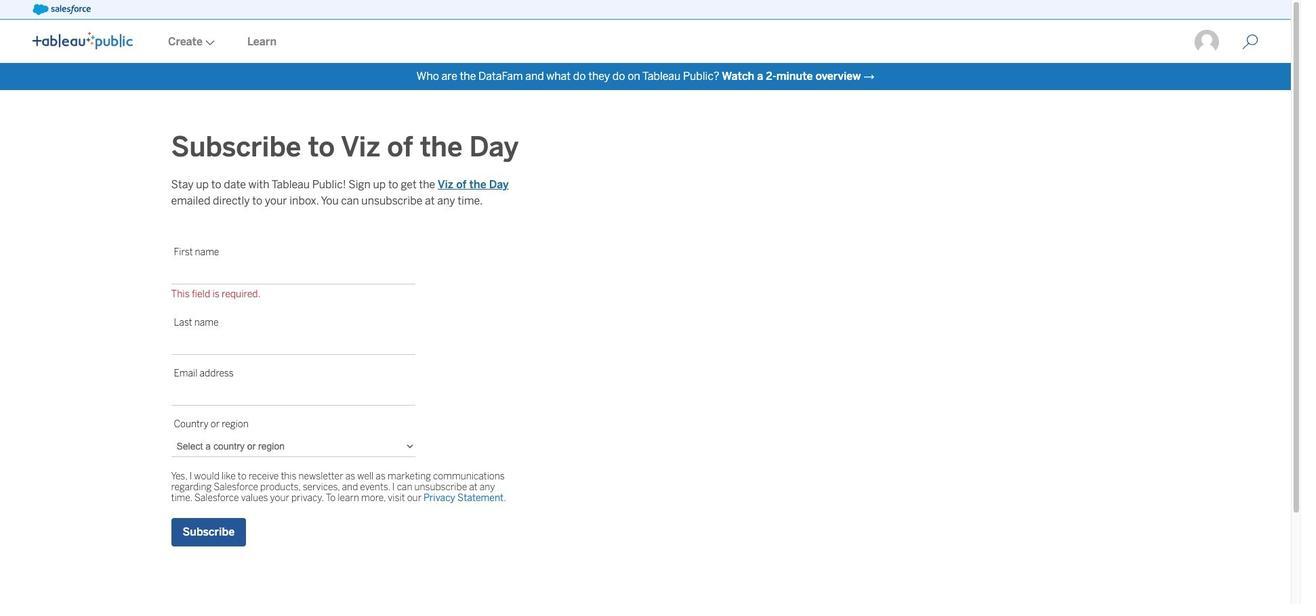 Task type: locate. For each thing, give the bounding box(es) containing it.
None email field
[[171, 385, 415, 406]]

logo image
[[33, 32, 133, 49]]

go to search image
[[1226, 34, 1275, 50]]

None text field
[[171, 264, 415, 285], [171, 334, 415, 355], [171, 264, 415, 285], [171, 334, 415, 355]]



Task type: vqa. For each thing, say whether or not it's contained in the screenshot.
text field
yes



Task type: describe. For each thing, give the bounding box(es) containing it.
create image
[[203, 40, 215, 45]]

salesforce logo image
[[33, 4, 91, 15]]

jacob.simon6557 image
[[1193, 28, 1221, 56]]



